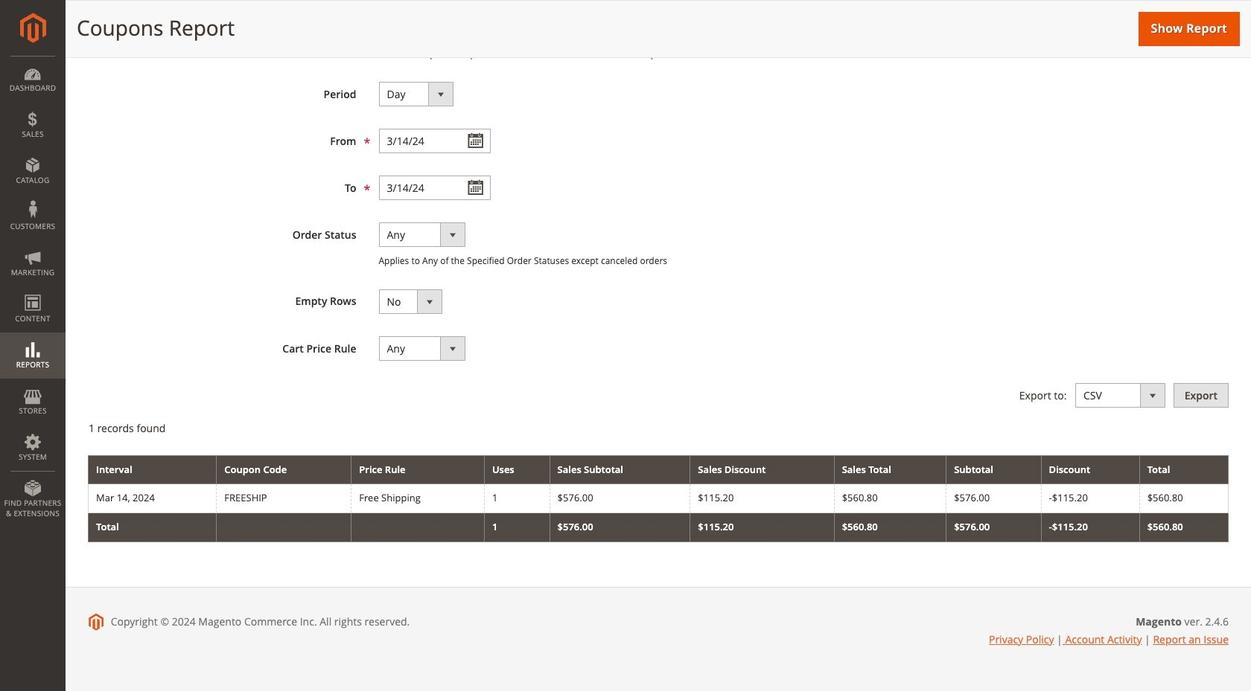 Task type: vqa. For each thing, say whether or not it's contained in the screenshot.
menu
no



Task type: locate. For each thing, give the bounding box(es) containing it.
None text field
[[379, 129, 490, 154]]

None text field
[[379, 176, 490, 201]]

menu bar
[[0, 56, 66, 527]]



Task type: describe. For each thing, give the bounding box(es) containing it.
magento admin panel image
[[20, 13, 46, 43]]



